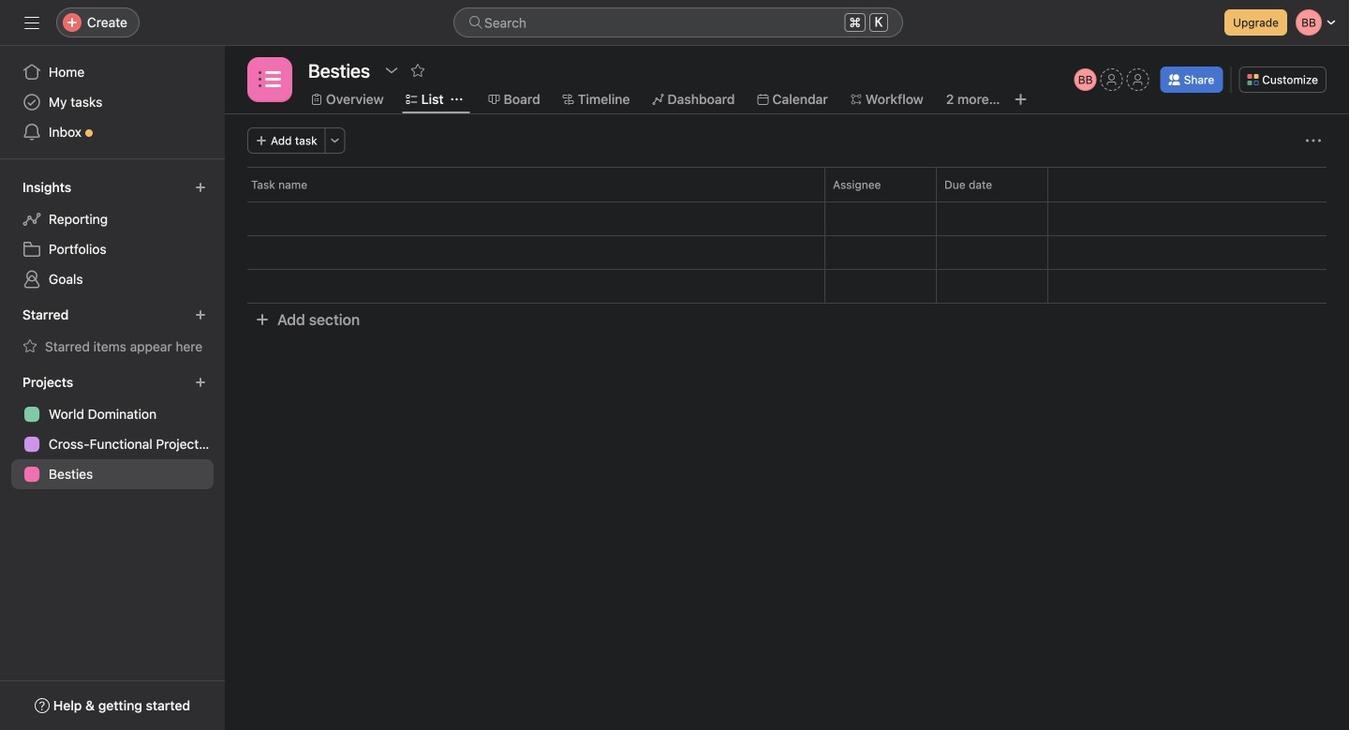 Task type: describe. For each thing, give the bounding box(es) containing it.
projects element
[[0, 366, 225, 493]]

add to starred image
[[410, 63, 425, 78]]

add tab image
[[1014, 92, 1029, 107]]

manage project members image
[[1075, 68, 1097, 91]]

tab actions image
[[451, 94, 463, 105]]

new project or portfolio image
[[195, 377, 206, 388]]

more actions image
[[1307, 133, 1321, 148]]

new insights image
[[195, 182, 206, 193]]

list image
[[259, 68, 281, 91]]

global element
[[0, 46, 225, 158]]

add items to starred image
[[195, 309, 206, 321]]



Task type: vqa. For each thing, say whether or not it's contained in the screenshot.
field
yes



Task type: locate. For each thing, give the bounding box(es) containing it.
None field
[[454, 7, 903, 37]]

Search tasks, projects, and more text field
[[454, 7, 903, 37]]

show options image
[[384, 63, 399, 78]]

hide sidebar image
[[24, 15, 39, 30]]

insights element
[[0, 171, 225, 298]]

None text field
[[304, 53, 375, 87]]

more actions image
[[330, 135, 341, 146]]

starred element
[[0, 298, 225, 366]]

row
[[225, 167, 1350, 202], [247, 201, 1327, 202], [225, 202, 1350, 236], [225, 235, 1350, 270], [225, 269, 1350, 304]]



